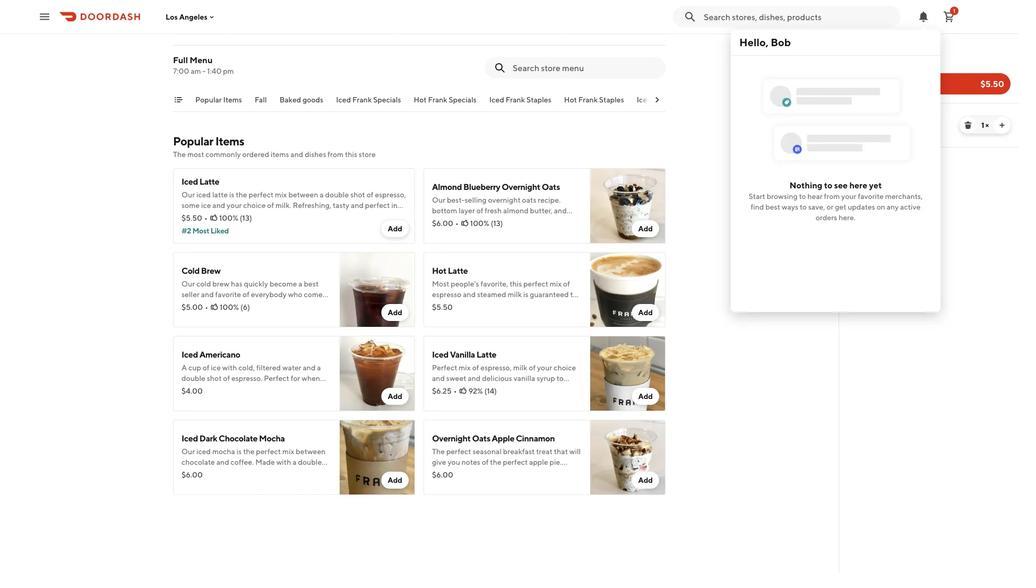 Task type: vqa. For each thing, say whether or not it's contained in the screenshot.


Task type: describe. For each thing, give the bounding box(es) containing it.
$5.50 down hot latte
[[432, 303, 453, 312]]

iced for iced americano
[[182, 350, 198, 360]]

add button for overnight oats apple cinnamon
[[632, 472, 659, 489]]

add for iced americano
[[388, 392, 402, 401]]

chai
[[696, 95, 712, 104]]

here.
[[839, 213, 856, 222]]

weather.
[[195, 212, 224, 220]]

favorite
[[858, 192, 884, 201]]

cinnamon
[[516, 433, 555, 443]]

add button for almond blueberry overnight oats
[[632, 220, 659, 237]]

add for cold brew
[[388, 308, 402, 317]]

teas
[[728, 95, 743, 104]]

$6.25
[[432, 387, 452, 395]]

$6.00 •
[[432, 219, 458, 228]]

1 vertical spatial overnight
[[432, 433, 471, 443]]

$6.00 for overnight oats apple cinnamon
[[432, 471, 453, 479]]

5
[[194, 10, 198, 17]]

latte for hot latte
[[448, 266, 468, 276]]

iced for iced frank specials
[[336, 95, 351, 104]]

most
[[187, 150, 204, 159]]

100% for cold brew
[[220, 303, 239, 312]]

frank coffee
[[848, 53, 903, 64]]

oz.
[[234, 212, 244, 220]]

7:00
[[173, 67, 189, 75]]

1 for 1
[[953, 8, 955, 14]]

iced frank specials
[[336, 95, 401, 104]]

100% (6)
[[220, 303, 250, 312]]

hot for hot frank staples
[[564, 95, 577, 104]]

add button for iced vanilla latte
[[632, 388, 659, 405]]

store
[[359, 150, 376, 159]]

overnight oats apple cinnamon image
[[590, 420, 666, 495]]

fall button
[[255, 94, 267, 111]]

between
[[288, 190, 318, 199]]

goods
[[303, 95, 323, 104]]

• for cold brew
[[205, 303, 208, 312]]

iced for iced dark chocolate mocha
[[182, 433, 198, 443]]

1 for 1 ×
[[981, 121, 984, 130]]

the
[[236, 190, 247, 199]]

bob
[[771, 36, 791, 49]]

merchants,
[[885, 192, 923, 201]]

×
[[985, 121, 989, 130]]

espresso,
[[375, 190, 406, 199]]

1 vertical spatial to
[[799, 192, 806, 201]]

hot left matcha, in the top right of the page
[[653, 95, 666, 104]]

updates
[[848, 202, 875, 211]]

staples for hot frank staples
[[599, 95, 624, 104]]

iced latte our iced latte is the perfect mix between a double shot of espresso, some ice and your choice of milk. refreshing, tasty and perfect in any weather. 16 oz.
[[182, 176, 406, 220]]

1 horizontal spatial oats
[[542, 182, 560, 192]]

los angeles
[[166, 12, 207, 21]]

add button for iced americano
[[381, 388, 409, 405]]

the
[[173, 150, 186, 159]]

latte right vanilla
[[477, 350, 496, 360]]

$5.50 down iced latte
[[848, 129, 868, 137]]

100% for almond blueberry overnight oats
[[470, 219, 489, 228]]

shot
[[350, 190, 365, 199]]

almond blueberry overnight oats
[[432, 182, 560, 192]]

tasty
[[333, 201, 349, 210]]

$5.50 •
[[182, 214, 208, 222]]

your inside iced latte our iced latte is the perfect mix between a double shot of espresso, some ice and your choice of milk. refreshing, tasty and perfect in any weather. 16 oz.
[[227, 201, 242, 210]]

brew
[[201, 266, 221, 276]]

frank for hot frank specials
[[428, 95, 447, 104]]

$5.00
[[182, 303, 203, 312]]

frank for hot frank staples
[[578, 95, 598, 104]]

iced dark chocolate mocha image
[[340, 420, 415, 495]]

get
[[835, 202, 846, 211]]

baked goods button
[[280, 94, 323, 111]]

iced hot matcha, chai and teas
[[637, 95, 743, 104]]

dishes
[[305, 150, 326, 159]]

hello,
[[739, 36, 769, 49]]

100% (13) for iced latte
[[219, 214, 252, 222]]

coffee
[[874, 53, 903, 64]]

items for popular items the most commonly ordered items and dishes from this store
[[215, 134, 244, 148]]

2 vertical spatial to
[[800, 202, 807, 211]]

some
[[182, 201, 200, 210]]

add for iced vanilla latte
[[638, 392, 653, 401]]

any inside nothing to see here yet start browsing to hear from your favorite merchants, find best ways to save, or get updates on any active orders here.
[[887, 202, 899, 211]]

iced for iced hot matcha, chai and teas
[[637, 95, 652, 104]]

matcha,
[[667, 95, 695, 104]]

$6.25 •
[[432, 387, 457, 395]]

see
[[834, 180, 848, 190]]

(14)
[[484, 387, 497, 395]]

menu
[[190, 55, 213, 65]]

92% (14)
[[468, 387, 497, 395]]

specials for iced frank specials
[[373, 95, 401, 104]]

nothing to see here yet start browsing to hear from your favorite merchants, find best ways to save, or get updates on any active orders here.
[[749, 180, 923, 222]]

find
[[751, 202, 764, 211]]

angeles
[[179, 12, 207, 21]]

overnight oats apple cinnamon
[[432, 433, 555, 443]]

los angeles button
[[166, 12, 216, 21]]

iced americano image
[[340, 336, 415, 411]]

0 vertical spatial to
[[824, 180, 832, 190]]

almond blueberry overnight oats image
[[590, 168, 666, 244]]

your inside nothing to see here yet start browsing to hear from your favorite merchants, find best ways to save, or get updates on any active orders here.
[[841, 192, 856, 201]]

double
[[325, 190, 349, 199]]

0 vertical spatial of
[[187, 10, 193, 17]]

pm
[[223, 67, 234, 75]]

most
[[192, 226, 209, 235]]

0 horizontal spatial oats
[[472, 433, 490, 443]]

here
[[850, 180, 867, 190]]

baked goods
[[280, 95, 323, 104]]

latte
[[212, 190, 228, 199]]

add for overnight oats apple cinnamon
[[638, 476, 653, 485]]

popular items the most commonly ordered items and dishes from this store
[[173, 134, 376, 159]]

items
[[271, 150, 289, 159]]

iced
[[196, 190, 211, 199]]

frank coffee link
[[848, 52, 1011, 65]]

1 ×
[[981, 121, 989, 130]]

staples for iced frank staples
[[526, 95, 551, 104]]

cold brew
[[182, 266, 221, 276]]

#2
[[182, 226, 191, 235]]

1 items, open order cart image
[[943, 10, 955, 23]]

add for iced dark chocolate mocha
[[388, 476, 402, 485]]

dark
[[199, 433, 217, 443]]

hot frank specials
[[414, 95, 477, 104]]

add for almond blueberry overnight oats
[[638, 224, 653, 233]]

on
[[877, 202, 885, 211]]

a
[[320, 190, 324, 199]]

best
[[766, 202, 780, 211]]

browsing
[[767, 192, 798, 201]]

iced vanilla latte image
[[590, 336, 666, 411]]

0 horizontal spatial perfect
[[249, 190, 273, 199]]

(13) for almond blueberry overnight oats
[[491, 219, 503, 228]]

full menu 7:00 am - 1:40 pm
[[173, 55, 234, 75]]

1 horizontal spatial overnight
[[502, 182, 540, 192]]

and down the latte
[[212, 201, 225, 210]]

(13) for iced latte
[[240, 214, 252, 222]]

iced for iced latte
[[848, 113, 865, 123]]

yet
[[869, 180, 882, 190]]

is
[[229, 190, 234, 199]]



Task type: locate. For each thing, give the bounding box(es) containing it.
and right items
[[291, 150, 303, 159]]

1 horizontal spatial your
[[841, 192, 856, 201]]

frank for iced frank specials
[[352, 95, 372, 104]]

hot down item search search field
[[564, 95, 577, 104]]

hot frank specials button
[[414, 94, 477, 111]]

iced up our
[[182, 176, 198, 187]]

from for to
[[824, 192, 840, 201]]

to down nothing
[[799, 192, 806, 201]]

•
[[204, 214, 208, 222], [455, 219, 458, 228], [205, 303, 208, 312], [454, 387, 457, 395]]

add for hot latte
[[638, 308, 653, 317]]

1 vertical spatial items
[[215, 134, 244, 148]]

items left fall
[[223, 95, 242, 104]]

$5.50
[[980, 79, 1004, 89], [848, 129, 868, 137], [182, 214, 202, 222], [432, 303, 453, 312]]

any down some
[[182, 212, 194, 220]]

iced inside iced latte our iced latte is the perfect mix between a double shot of espresso, some ice and your choice of milk. refreshing, tasty and perfect in any weather. 16 oz.
[[182, 176, 198, 187]]

• right $5.00
[[205, 303, 208, 312]]

this
[[345, 150, 357, 159]]

and inside button
[[714, 95, 726, 104]]

staples inside button
[[599, 95, 624, 104]]

items
[[223, 95, 242, 104], [215, 134, 244, 148]]

add one to cart image
[[998, 121, 1006, 130]]

latte down checkout
[[866, 113, 887, 123]]

any inside iced latte our iced latte is the perfect mix between a double shot of espresso, some ice and your choice of milk. refreshing, tasty and perfect in any weather. 16 oz.
[[182, 212, 194, 220]]

popular for popular items
[[195, 95, 222, 104]]

1 inside button
[[953, 8, 955, 14]]

iced left vanilla
[[432, 350, 448, 360]]

of
[[187, 10, 193, 17], [367, 190, 373, 199], [267, 201, 274, 210]]

to
[[824, 180, 832, 190], [799, 192, 806, 201], [800, 202, 807, 211]]

choice
[[243, 201, 266, 210]]

ordered
[[242, 150, 269, 159]]

1 horizontal spatial staples
[[599, 95, 624, 104]]

los
[[166, 12, 178, 21]]

oats
[[542, 182, 560, 192], [472, 433, 490, 443]]

0 horizontal spatial (13)
[[240, 214, 252, 222]]

orders
[[816, 213, 837, 222]]

100% (13) up liked
[[219, 214, 252, 222]]

• right $6.25
[[454, 387, 457, 395]]

0 vertical spatial perfect
[[249, 190, 273, 199]]

vanilla
[[450, 350, 475, 360]]

milk.
[[275, 201, 291, 210]]

0 horizontal spatial overnight
[[432, 433, 471, 443]]

$5.00 •
[[182, 303, 208, 312]]

perfect
[[249, 190, 273, 199], [365, 201, 390, 210]]

latte down $6.00 •
[[448, 266, 468, 276]]

$5.50 down some
[[182, 214, 202, 222]]

2 horizontal spatial of
[[367, 190, 373, 199]]

0 vertical spatial from
[[328, 150, 343, 159]]

staples
[[526, 95, 551, 104], [599, 95, 624, 104]]

iced
[[336, 95, 351, 104], [489, 95, 504, 104], [637, 95, 652, 104], [848, 113, 865, 123], [182, 176, 198, 187], [182, 350, 198, 360], [432, 350, 448, 360], [182, 433, 198, 443]]

from left this
[[328, 150, 343, 159]]

iced left americano
[[182, 350, 198, 360]]

popular up 'most'
[[173, 134, 213, 148]]

frank
[[848, 53, 872, 64], [352, 95, 372, 104], [428, 95, 447, 104], [506, 95, 525, 104], [578, 95, 598, 104]]

ways
[[782, 202, 798, 211]]

iced down checkout
[[848, 113, 865, 123]]

1 horizontal spatial of
[[267, 201, 274, 210]]

100% right $6.00 •
[[470, 219, 489, 228]]

1 horizontal spatial 100% (13)
[[470, 219, 503, 228]]

100% for iced latte
[[219, 214, 238, 222]]

items inside popular items the most commonly ordered items and dishes from this store
[[215, 134, 244, 148]]

items up "commonly"
[[215, 134, 244, 148]]

iced right hot frank specials
[[489, 95, 504, 104]]

iced frank specials button
[[336, 94, 401, 111]]

and left teas
[[714, 95, 726, 104]]

1 horizontal spatial perfect
[[365, 201, 390, 210]]

iced frank staples button
[[489, 94, 551, 111]]

hot for hot latte
[[432, 266, 446, 276]]

2 vertical spatial of
[[267, 201, 274, 210]]

iced for iced latte our iced latte is the perfect mix between a double shot of espresso, some ice and your choice of milk. refreshing, tasty and perfect in any weather. 16 oz.
[[182, 176, 198, 187]]

0 vertical spatial items
[[223, 95, 242, 104]]

1 horizontal spatial specials
[[449, 95, 477, 104]]

0 horizontal spatial your
[[227, 201, 242, 210]]

blueberry
[[463, 182, 500, 192]]

from for items
[[328, 150, 343, 159]]

$6.00 for iced dark chocolate mocha
[[182, 471, 203, 479]]

and inside popular items the most commonly ordered items and dishes from this store
[[291, 150, 303, 159]]

your down is
[[227, 201, 242, 210]]

nothing
[[790, 180, 822, 190]]

hot latte
[[432, 266, 468, 276]]

frank for iced frank staples
[[506, 95, 525, 104]]

items for popular items
[[223, 95, 242, 104]]

commonly
[[206, 150, 241, 159]]

hot frank staples
[[564, 95, 624, 104]]

16
[[225, 212, 233, 220]]

of left milk.
[[267, 201, 274, 210]]

and down shot
[[351, 201, 364, 210]]

latte up iced on the top of the page
[[199, 176, 219, 187]]

popular inside button
[[195, 95, 222, 104]]

• down ice
[[204, 214, 208, 222]]

100% (13) for almond blueberry overnight oats
[[470, 219, 503, 228]]

1 vertical spatial perfect
[[365, 201, 390, 210]]

1 vertical spatial popular
[[173, 134, 213, 148]]

iced latte
[[848, 113, 887, 123]]

hot inside button
[[564, 95, 577, 104]]

0 horizontal spatial any
[[182, 212, 194, 220]]

2 staples from the left
[[599, 95, 624, 104]]

• for almond blueberry overnight oats
[[455, 219, 458, 228]]

open menu image
[[38, 10, 51, 23]]

1 staples from the left
[[526, 95, 551, 104]]

of right shot
[[367, 190, 373, 199]]

(6)
[[240, 303, 250, 312]]

fall
[[255, 95, 267, 104]]

save,
[[808, 202, 825, 211]]

latte inside iced latte our iced latte is the perfect mix between a double shot of espresso, some ice and your choice of milk. refreshing, tasty and perfect in any weather. 16 oz.
[[199, 176, 219, 187]]

iced for iced vanilla latte
[[432, 350, 448, 360]]

1:40
[[207, 67, 222, 75]]

-
[[202, 67, 206, 75]]

perfect up choice
[[249, 190, 273, 199]]

of left 5
[[187, 10, 193, 17]]

$5.50 up ×
[[980, 79, 1004, 89]]

iced hot matcha, chai and teas button
[[637, 94, 743, 111]]

am
[[191, 67, 201, 75]]

staples inside button
[[526, 95, 551, 104]]

iced right goods
[[336, 95, 351, 104]]

your
[[841, 192, 856, 201], [227, 201, 242, 210]]

popular items
[[195, 95, 242, 104]]

1 horizontal spatial (13)
[[491, 219, 503, 228]]

0 horizontal spatial 100% (13)
[[219, 214, 252, 222]]

apple
[[492, 433, 514, 443]]

cold
[[182, 266, 200, 276]]

ice
[[201, 201, 211, 210]]

iced for iced frank staples
[[489, 95, 504, 104]]

latte for iced latte
[[866, 113, 887, 123]]

popular inside popular items the most commonly ordered items and dishes from this store
[[173, 134, 213, 148]]

any right on
[[887, 202, 899, 211]]

overnight down $6.25 •
[[432, 433, 471, 443]]

100% (13) down blueberry
[[470, 219, 503, 228]]

0 horizontal spatial 1
[[953, 8, 955, 14]]

0 vertical spatial 1
[[953, 8, 955, 14]]

popular down '-'
[[195, 95, 222, 104]]

scroll menu navigation right image
[[653, 96, 661, 104]]

0 vertical spatial popular
[[195, 95, 222, 104]]

100% up liked
[[219, 214, 238, 222]]

mocha
[[259, 433, 285, 443]]

0 vertical spatial oats
[[542, 182, 560, 192]]

hot latte image
[[590, 252, 666, 327]]

hot down $6.00 •
[[432, 266, 446, 276]]

(13) down the almond blueberry overnight oats
[[491, 219, 503, 228]]

americano
[[199, 350, 240, 360]]

iced left dark
[[182, 433, 198, 443]]

1 horizontal spatial 1
[[981, 121, 984, 130]]

1 horizontal spatial any
[[887, 202, 899, 211]]

2 specials from the left
[[449, 95, 477, 104]]

iced frank staples
[[489, 95, 551, 104]]

0 horizontal spatial specials
[[373, 95, 401, 104]]

0 horizontal spatial staples
[[526, 95, 551, 104]]

$4.00
[[182, 387, 203, 395]]

1 right notification bell icon
[[953, 8, 955, 14]]

hot for hot frank specials
[[414, 95, 427, 104]]

from
[[328, 150, 343, 159], [824, 192, 840, 201]]

iced left scroll menu navigation right image
[[637, 95, 652, 104]]

1 vertical spatial oats
[[472, 433, 490, 443]]

stars
[[199, 10, 212, 17]]

0 horizontal spatial from
[[328, 150, 343, 159]]

overnight
[[502, 182, 540, 192], [432, 433, 471, 443]]

popular for popular items the most commonly ordered items and dishes from this store
[[173, 134, 213, 148]]

perfect down espresso,
[[365, 201, 390, 210]]

1 vertical spatial any
[[182, 212, 194, 220]]

active
[[900, 202, 921, 211]]

add
[[388, 224, 402, 233], [638, 224, 653, 233], [388, 308, 402, 317], [638, 308, 653, 317], [388, 392, 402, 401], [638, 392, 653, 401], [388, 476, 402, 485], [638, 476, 653, 485]]

notification bell image
[[917, 10, 930, 23]]

Item Search search field
[[513, 62, 657, 74]]

to left the see
[[824, 180, 832, 190]]

show menu categories image
[[174, 96, 183, 104]]

specials for hot frank specials
[[449, 95, 477, 104]]

1 vertical spatial your
[[227, 201, 242, 210]]

92%
[[468, 387, 483, 395]]

0 vertical spatial overnight
[[502, 182, 540, 192]]

1 horizontal spatial from
[[824, 192, 840, 201]]

1 left ×
[[981, 121, 984, 130]]

Store search: begin typing to search for stores available on DoorDash text field
[[704, 11, 894, 23]]

• for iced latte
[[204, 214, 208, 222]]

100% left (6)
[[220, 303, 239, 312]]

checkout
[[854, 79, 893, 89]]

to right ways
[[800, 202, 807, 211]]

from up the or
[[824, 192, 840, 201]]

refreshing,
[[293, 201, 331, 210]]

add button
[[381, 220, 409, 237], [632, 220, 659, 237], [381, 304, 409, 321], [632, 304, 659, 321], [381, 388, 409, 405], [632, 388, 659, 405], [381, 472, 409, 489], [632, 472, 659, 489]]

• for iced vanilla latte
[[454, 387, 457, 395]]

from inside popular items the most commonly ordered items and dishes from this store
[[328, 150, 343, 159]]

overnight right blueberry
[[502, 182, 540, 192]]

0 vertical spatial any
[[887, 202, 899, 211]]

0 horizontal spatial of
[[187, 10, 193, 17]]

almond
[[432, 182, 462, 192]]

iced americano
[[182, 350, 240, 360]]

frank inside button
[[578, 95, 598, 104]]

(13) down choice
[[240, 214, 252, 222]]

add button for cold brew
[[381, 304, 409, 321]]

iced vanilla latte
[[432, 350, 496, 360]]

start
[[749, 192, 765, 201]]

or
[[827, 202, 834, 211]]

full
[[173, 55, 188, 65]]

from inside nothing to see here yet start browsing to hear from your favorite merchants, find best ways to save, or get updates on any active orders here.
[[824, 192, 840, 201]]

• down almond
[[455, 219, 458, 228]]

cold brew image
[[340, 252, 415, 327]]

0 vertical spatial your
[[841, 192, 856, 201]]

liked
[[211, 226, 229, 235]]

1 vertical spatial from
[[824, 192, 840, 201]]

hear
[[808, 192, 823, 201]]

baked
[[280, 95, 301, 104]]

chocolate
[[219, 433, 258, 443]]

popular
[[195, 95, 222, 104], [173, 134, 213, 148]]

1 specials from the left
[[373, 95, 401, 104]]

add button for hot latte
[[632, 304, 659, 321]]

items inside button
[[223, 95, 242, 104]]

any
[[887, 202, 899, 211], [182, 212, 194, 220]]

hot right iced frank specials
[[414, 95, 427, 104]]

mix
[[275, 190, 287, 199]]

remove item from cart image
[[964, 121, 972, 130]]

your up get
[[841, 192, 856, 201]]

1 vertical spatial 1
[[981, 121, 984, 130]]

latte for iced latte our iced latte is the perfect mix between a double shot of espresso, some ice and your choice of milk. refreshing, tasty and perfect in any weather. 16 oz.
[[199, 176, 219, 187]]

add button for iced dark chocolate mocha
[[381, 472, 409, 489]]

latte
[[866, 113, 887, 123], [199, 176, 219, 187], [448, 266, 468, 276], [477, 350, 496, 360]]

1 vertical spatial of
[[367, 190, 373, 199]]



